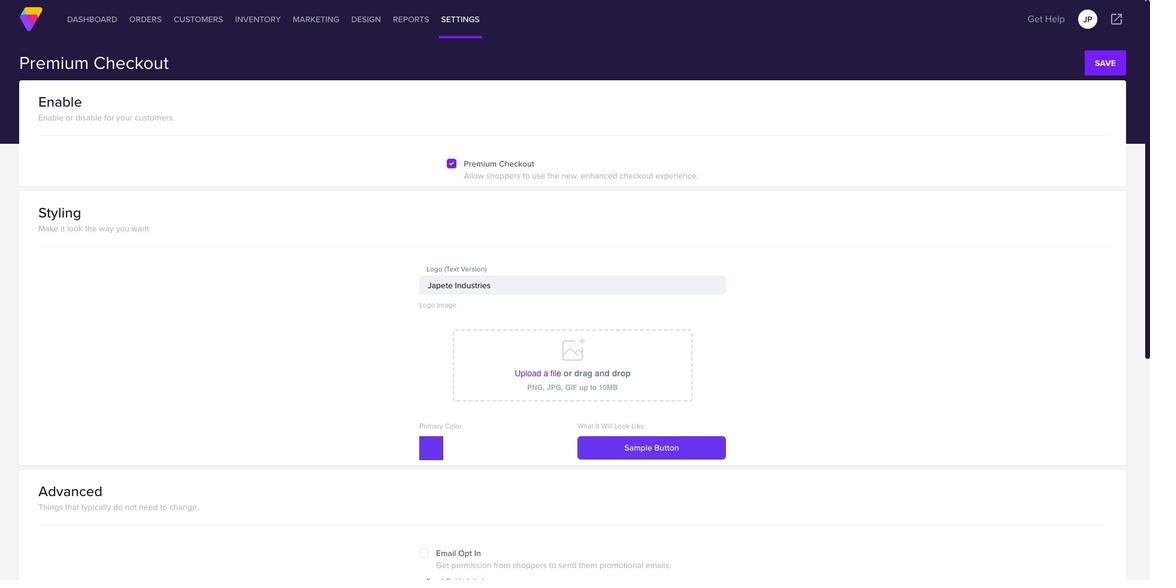 Task type: describe. For each thing, give the bounding box(es) containing it.
advanced
[[38, 481, 103, 502]]

use
[[532, 170, 546, 182]]

email
[[436, 547, 456, 559]]

primary
[[420, 421, 443, 431]]

premium checkout allow shoppers to use the new, enhanced checkout experience.
[[464, 158, 699, 182]]

orders button
[[127, 0, 164, 38]]

logo for logo (text version)
[[427, 264, 443, 274]]

primary color
[[420, 421, 462, 431]]

gif
[[566, 383, 578, 392]]

not
[[125, 501, 137, 513]]

a
[[544, 368, 548, 378]]

jp link
[[1079, 10, 1098, 29]]

look
[[615, 421, 630, 431]]

Logo (Text Version) text field
[[420, 276, 726, 295]]

inventory button
[[233, 0, 283, 38]]

enable enable or disable for your customers.
[[38, 91, 175, 123]]

checkout for premium checkout
[[93, 50, 169, 76]]

orders
[[129, 13, 162, 25]]

settings
[[441, 13, 480, 25]]

you
[[116, 222, 129, 234]]

disable
[[76, 111, 102, 123]]

image
[[437, 300, 457, 310]]

logo for logo image
[[420, 300, 435, 310]]

dashboard link
[[65, 0, 120, 38]]

promotional
[[600, 559, 644, 571]]

sample
[[625, 442, 653, 454]]

logo image
[[420, 300, 457, 310]]

jpg,
[[547, 383, 564, 392]]

experience.
[[656, 170, 699, 182]]

new,
[[562, 170, 579, 182]]

settings button
[[439, 0, 482, 38]]

that
[[65, 501, 79, 513]]

button
[[655, 442, 679, 454]]

allow
[[464, 170, 484, 182]]

(text
[[445, 264, 459, 274]]

get help
[[1028, 12, 1066, 26]]

sample button button
[[578, 436, 726, 460]]

things
[[38, 501, 63, 513]]

or inside 'upload a file or drag and drop png, jpg, gif up to 10mb'
[[564, 368, 572, 378]]

premium for premium checkout allow shoppers to use the new, enhanced checkout experience.
[[464, 158, 497, 170]]

customers.
[[135, 111, 175, 123]]

10mb
[[599, 383, 618, 392]]

for
[[104, 111, 114, 123]]

save button
[[1085, 50, 1127, 76]]

it
[[596, 421, 600, 431]]

dashboard image
[[19, 7, 43, 31]]

to inside premium checkout allow shoppers to use the new, enhanced checkout experience.
[[523, 170, 530, 182]]

enhanced
[[581, 170, 618, 182]]

reports button
[[391, 0, 432, 38]]

1 enable from the top
[[38, 91, 82, 112]]

checkout for premium checkout allow shoppers to use the new, enhanced checkout experience.
[[499, 158, 535, 170]]

drag
[[575, 368, 593, 378]]

customers button
[[171, 0, 226, 38]]

will
[[602, 421, 613, 431]]

look
[[67, 222, 83, 234]]

shoppers inside email opt in get permission from shoppers to send them promotional emails.
[[513, 559, 547, 571]]

2 enable from the top
[[38, 111, 64, 123]]

save
[[1096, 57, 1117, 69]]

styling make it look the way you want.
[[38, 202, 151, 234]]

sample button
[[625, 442, 679, 454]]

design button
[[349, 0, 384, 38]]

file
[[551, 368, 562, 378]]

like
[[632, 421, 645, 431]]

marketing button
[[291, 0, 342, 38]]

design
[[351, 13, 381, 25]]

upload a file link
[[515, 368, 562, 378]]

premium for premium checkout
[[19, 50, 89, 76]]



Task type: locate. For each thing, give the bounding box(es) containing it.
or right file
[[564, 368, 572, 378]]

1 horizontal spatial checkout
[[499, 158, 535, 170]]

1 horizontal spatial the
[[548, 170, 560, 182]]

1 vertical spatial the
[[85, 222, 97, 234]]

marketing
[[293, 13, 339, 25]]

0 vertical spatial premium
[[19, 50, 89, 76]]

to right "need"
[[160, 501, 167, 513]]

premium checkout
[[19, 50, 169, 76]]

permission
[[452, 559, 492, 571]]

drop
[[612, 368, 631, 378]]

premium
[[19, 50, 89, 76], [464, 158, 497, 170]]

emails.
[[646, 559, 671, 571]]

1 horizontal spatial get
[[1028, 12, 1043, 26]]

1 vertical spatial premium
[[464, 158, 497, 170]]

0 horizontal spatial or
[[66, 111, 73, 123]]

or left disable
[[66, 111, 73, 123]]

to
[[523, 170, 530, 182], [590, 383, 597, 392], [160, 501, 167, 513], [549, 559, 557, 571]]

logo (text version)
[[427, 264, 487, 274]]

advanced things that typically do not need to change.
[[38, 481, 199, 513]]

checkout inside premium checkout allow shoppers to use the new, enhanced checkout experience.
[[499, 158, 535, 170]]

to left use
[[523, 170, 530, 182]]

the right use
[[548, 170, 560, 182]]

premium inside premium checkout allow shoppers to use the new, enhanced checkout experience.
[[464, 158, 497, 170]]

opt
[[459, 547, 472, 559]]

1 vertical spatial checkout
[[499, 158, 535, 170]]

premium left use
[[464, 158, 497, 170]]

the inside premium checkout allow shoppers to use the new, enhanced checkout experience.
[[548, 170, 560, 182]]

in
[[475, 547, 481, 559]]

email opt in get permission from shoppers to send them promotional emails.
[[436, 547, 671, 571]]

checkout down orders
[[93, 50, 169, 76]]

typically
[[81, 501, 111, 513]]

to inside email opt in get permission from shoppers to send them promotional emails.
[[549, 559, 557, 571]]

get inside email opt in get permission from shoppers to send them promotional emails.
[[436, 559, 449, 571]]

what
[[578, 421, 594, 431]]

enable
[[38, 91, 82, 112], [38, 111, 64, 123]]

1 horizontal spatial premium
[[464, 158, 497, 170]]

from
[[494, 559, 511, 571]]

to right up
[[590, 383, 597, 392]]

version)
[[461, 264, 487, 274]]

0 horizontal spatial premium
[[19, 50, 89, 76]]

and
[[595, 368, 610, 378]]

to inside advanced things that typically do not need to change.
[[160, 501, 167, 513]]

0 horizontal spatial the
[[85, 222, 97, 234]]

png,
[[528, 383, 545, 392]]

get help link
[[1025, 7, 1069, 31]]

0 horizontal spatial get
[[436, 559, 449, 571]]

color
[[445, 421, 462, 431]]

1 vertical spatial or
[[564, 368, 572, 378]]

1 vertical spatial logo
[[420, 300, 435, 310]]

help
[[1046, 12, 1066, 26]]

upload
[[515, 368, 541, 378]]

premium down dashboard image
[[19, 50, 89, 76]]

get left opt
[[436, 559, 449, 571]]

0 vertical spatial shoppers
[[486, 170, 521, 182]]

way
[[99, 222, 114, 234]]

your
[[116, 111, 133, 123]]

checkout right the allow
[[499, 158, 535, 170]]

shoppers inside premium checkout allow shoppers to use the new, enhanced checkout experience.
[[486, 170, 521, 182]]

enable left for
[[38, 91, 82, 112]]

checkout
[[620, 170, 654, 182]]

up
[[580, 383, 588, 392]]

logo left the image
[[420, 300, 435, 310]]

reports
[[393, 13, 429, 25]]

0 vertical spatial get
[[1028, 12, 1043, 26]]

do
[[113, 501, 123, 513]]

or inside enable enable or disable for your customers.
[[66, 111, 73, 123]]

1 horizontal spatial or
[[564, 368, 572, 378]]

0 vertical spatial checkout
[[93, 50, 169, 76]]

None checkbox
[[447, 159, 457, 168], [420, 548, 429, 558], [447, 159, 457, 168], [420, 548, 429, 558]]

inventory
[[235, 13, 281, 25]]

the
[[548, 170, 560, 182], [85, 222, 97, 234]]

need
[[139, 501, 158, 513]]

logo left (text
[[427, 264, 443, 274]]

want.
[[132, 222, 151, 234]]

customers
[[174, 13, 223, 25]]

dashboard
[[67, 13, 117, 25]]

get left "help"
[[1028, 12, 1043, 26]]

get
[[1028, 12, 1043, 26], [436, 559, 449, 571]]

0 vertical spatial the
[[548, 170, 560, 182]]

them
[[579, 559, 598, 571]]

0 horizontal spatial checkout
[[93, 50, 169, 76]]

change.
[[170, 501, 199, 513]]

or
[[66, 111, 73, 123], [564, 368, 572, 378]]

0 vertical spatial logo
[[427, 264, 443, 274]]

the inside styling make it look the way you want.
[[85, 222, 97, 234]]

logo
[[427, 264, 443, 274], [420, 300, 435, 310]]

the left way
[[85, 222, 97, 234]]

styling
[[38, 202, 81, 223]]

shoppers
[[486, 170, 521, 182], [513, 559, 547, 571]]

send
[[559, 559, 577, 571]]

1 vertical spatial get
[[436, 559, 449, 571]]

what it will look like
[[578, 421, 645, 431]]

shoppers right from
[[513, 559, 547, 571]]

shoppers right the allow
[[486, 170, 521, 182]]

to inside 'upload a file or drag and drop png, jpg, gif up to 10mb'
[[590, 383, 597, 392]]

volusion-logo link
[[19, 7, 43, 31]]

to left the send
[[549, 559, 557, 571]]

0 vertical spatial or
[[66, 111, 73, 123]]

checkout
[[93, 50, 169, 76], [499, 158, 535, 170]]

jp
[[1084, 13, 1093, 25]]

make
[[38, 222, 58, 234]]

it
[[61, 222, 65, 234]]

1 vertical spatial shoppers
[[513, 559, 547, 571]]

enable left disable
[[38, 111, 64, 123]]

upload a file or drag and drop png, jpg, gif up to 10mb
[[515, 368, 631, 392]]



Task type: vqa. For each thing, say whether or not it's contained in the screenshot.
store in the You can seamlessly process and manage inventory between your eBay and Volusion store, all from your Volusion admin. Our eBay integration is accessible when you open a store with a Business plan.
no



